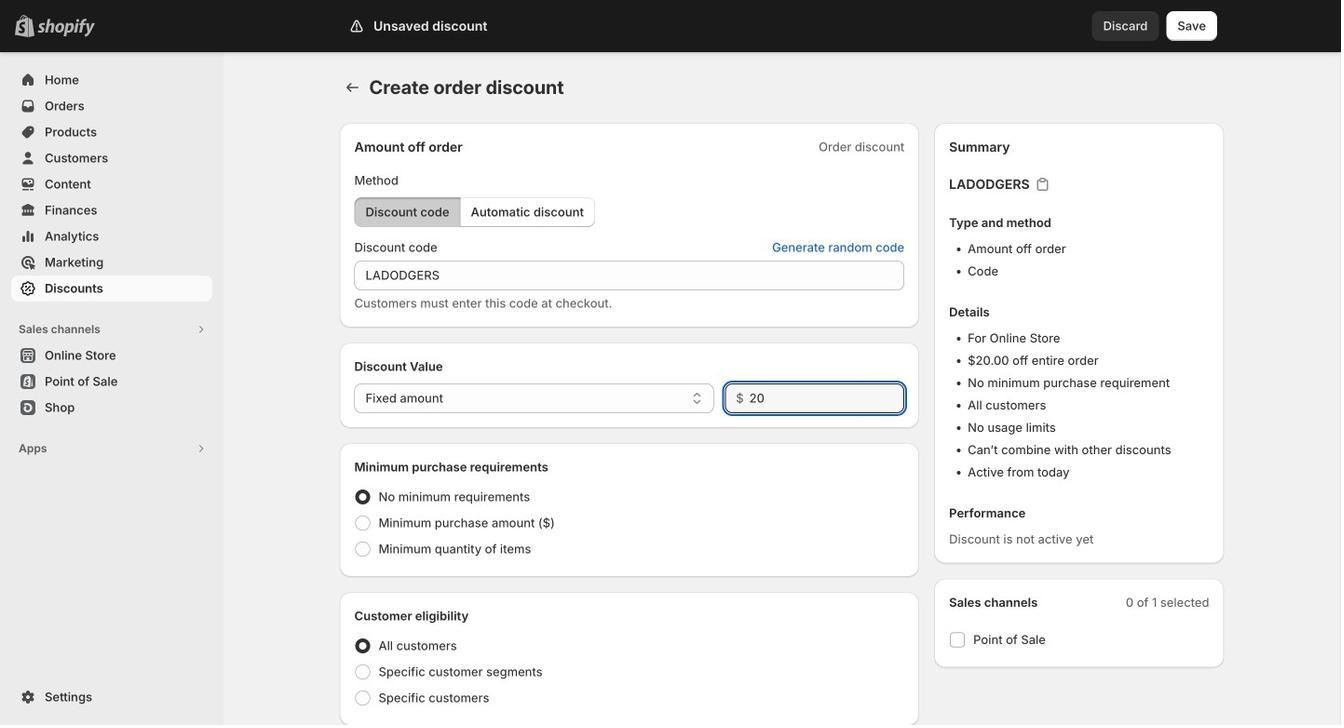 Task type: locate. For each thing, give the bounding box(es) containing it.
shopify image
[[37, 18, 95, 37]]

None text field
[[355, 261, 905, 291]]

0.00 text field
[[750, 384, 905, 414]]



Task type: vqa. For each thing, say whether or not it's contained in the screenshot.
the Inventory inside the 'Inventory' link
no



